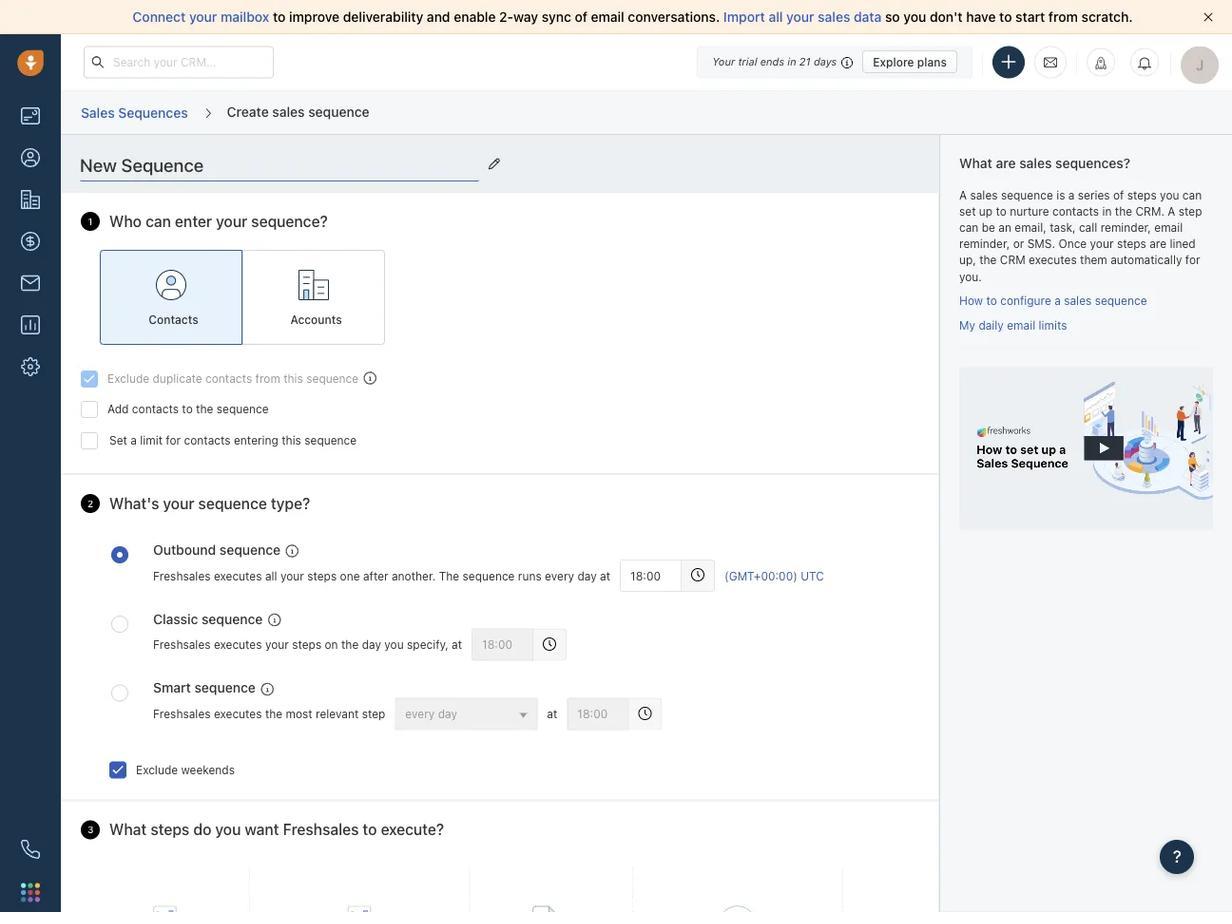 Task type: vqa. For each thing, say whether or not it's contained in the screenshot.
the laura norda (sample) link
no



Task type: locate. For each thing, give the bounding box(es) containing it.
add
[[107, 403, 129, 416]]

all up '<span class=" ">sales reps can use this for weekly check-ins with leads and to run renewal campaigns e.g. renewing a contract</span>' icon
[[265, 569, 277, 583]]

explore
[[873, 55, 914, 68]]

one
[[340, 569, 360, 583]]

sequence right the
[[463, 569, 515, 583]]

can down set
[[959, 221, 979, 234]]

data
[[854, 9, 882, 25]]

what right 3
[[109, 821, 147, 839]]

at right specify,
[[452, 638, 462, 652]]

in down series
[[1102, 205, 1112, 218]]

you left specify,
[[384, 638, 404, 652]]

1 horizontal spatial at
[[547, 708, 557, 721]]

0 horizontal spatial at
[[452, 638, 462, 652]]

1 vertical spatial reminder,
[[959, 237, 1010, 251]]

freshsales down smart
[[153, 708, 211, 721]]

sales
[[818, 9, 850, 25], [272, 103, 305, 119], [1019, 155, 1052, 171], [970, 188, 998, 202], [1064, 294, 1092, 307]]

this
[[283, 372, 303, 385], [282, 434, 301, 447]]

automatically
[[1111, 253, 1182, 267]]

1 horizontal spatial of
[[1113, 188, 1124, 202]]

what's new image
[[1094, 57, 1108, 70]]

your down "<span class=" ">sales reps can use this for traditional drip campaigns e.g. reengaging with cold prospects</span>" image
[[280, 569, 304, 583]]

0 horizontal spatial a
[[130, 434, 137, 447]]

sequence left '<span class=" ">sales reps can use this for weekly check-ins with leads and to run renewal campaigns e.g. renewing a contract</span>' icon
[[202, 611, 263, 627]]

sequence
[[308, 103, 369, 119], [1001, 188, 1053, 202], [1095, 294, 1147, 307], [306, 372, 359, 385], [217, 403, 269, 416], [304, 434, 357, 447], [198, 495, 267, 513], [219, 542, 281, 558], [463, 569, 515, 583], [202, 611, 263, 627], [194, 680, 256, 696]]

once
[[1058, 237, 1087, 251]]

every right runs
[[545, 569, 574, 583]]

entering
[[234, 434, 278, 447]]

who can enter your sequence?
[[109, 212, 328, 230]]

execute?
[[381, 821, 444, 839]]

email down configure
[[1007, 319, 1035, 332]]

1 horizontal spatial a
[[1054, 294, 1061, 307]]

email,
[[1015, 221, 1046, 234]]

step up lined
[[1179, 205, 1202, 218]]

0 vertical spatial a
[[959, 188, 967, 202]]

connect your mailbox to improve deliverability and enable 2-way sync of email conversations. import all your sales data so you don't have to start from scratch.
[[133, 9, 1133, 25]]

what up set
[[959, 155, 992, 171]]

at right runs
[[600, 569, 610, 583]]

freshsales right want at the bottom of page
[[283, 821, 359, 839]]

0 vertical spatial email
[[591, 9, 624, 25]]

email right sync
[[591, 9, 624, 25]]

sequence up nurture
[[1001, 188, 1053, 202]]

phone element
[[11, 831, 49, 869]]

sales up nurture
[[1019, 155, 1052, 171]]

1 horizontal spatial what
[[959, 155, 992, 171]]

1 vertical spatial a
[[1168, 205, 1175, 218]]

to right "up"
[[996, 205, 1007, 218]]

steps left one
[[307, 569, 337, 583]]

executes down "sms."
[[1029, 253, 1077, 267]]

1 horizontal spatial for
[[1185, 253, 1200, 267]]

for down lined
[[1185, 253, 1200, 267]]

set
[[959, 205, 976, 218]]

a right is
[[1068, 188, 1075, 202]]

to
[[273, 9, 286, 25], [999, 9, 1012, 25], [996, 205, 1007, 218], [986, 294, 997, 307], [182, 403, 193, 416], [363, 821, 377, 839]]

a right crm.
[[1168, 205, 1175, 218]]

sequences?
[[1055, 155, 1130, 171]]

a up set
[[959, 188, 967, 202]]

0 horizontal spatial what
[[109, 821, 147, 839]]

sequence left <span class=" ">sales reps can use this for prospecting and account-based selling e.g. following up with event attendees</span> icon
[[194, 680, 256, 696]]

sales up "up"
[[970, 188, 998, 202]]

1 vertical spatial this
[[282, 434, 301, 447]]

your right enter
[[216, 212, 247, 230]]

1
[[88, 216, 93, 227]]

plans
[[917, 55, 947, 68]]

you up crm.
[[1160, 188, 1179, 202]]

all
[[769, 9, 783, 25], [265, 569, 277, 583]]

executes for classic sequence
[[214, 638, 262, 652]]

the left crm.
[[1115, 205, 1132, 218]]

sms.
[[1027, 237, 1055, 251]]

classic sequence
[[153, 611, 263, 627]]

2 horizontal spatial a
[[1068, 188, 1075, 202]]

in inside a sales sequence is a series of steps you can set up to nurture contacts in the crm. a step can be an email, task, call reminder, email reminder, or sms. once your steps are lined up, the crm executes them automatically for you.
[[1102, 205, 1112, 218]]

exclude
[[107, 372, 149, 385], [136, 763, 178, 777]]

in left 21 on the top of the page
[[787, 56, 796, 68]]

the left most
[[265, 708, 282, 721]]

1 vertical spatial are
[[1150, 237, 1167, 251]]

None text field
[[80, 149, 479, 182], [472, 629, 533, 661], [80, 149, 479, 182], [472, 629, 533, 661]]

steps left do
[[151, 821, 189, 839]]

0 horizontal spatial every
[[405, 707, 435, 721]]

0 horizontal spatial from
[[255, 372, 280, 385]]

for
[[1185, 253, 1200, 267], [166, 434, 181, 447]]

smart
[[153, 680, 191, 696]]

from right start
[[1048, 9, 1078, 25]]

1 horizontal spatial step
[[1179, 205, 1202, 218]]

how
[[959, 294, 983, 307]]

2 vertical spatial at
[[547, 708, 557, 721]]

1 vertical spatial what
[[109, 821, 147, 839]]

up
[[979, 205, 993, 218]]

day right runs
[[577, 569, 597, 583]]

daily
[[979, 319, 1004, 332]]

1 horizontal spatial day
[[438, 707, 457, 721]]

this right entering
[[282, 434, 301, 447]]

for right limit
[[166, 434, 181, 447]]

1 vertical spatial every
[[405, 707, 435, 721]]

email up lined
[[1154, 221, 1183, 234]]

exclude left weekends
[[136, 763, 178, 777]]

you inside a sales sequence is a series of steps you can set up to nurture contacts in the crm. a step can be an email, task, call reminder, email reminder, or sms. once your steps are lined up, the crm executes them automatically for you.
[[1160, 188, 1179, 202]]

1 horizontal spatial from
[[1048, 9, 1078, 25]]

0 vertical spatial a
[[1068, 188, 1075, 202]]

of
[[575, 9, 587, 25], [1113, 188, 1124, 202]]

are up nurture
[[996, 155, 1016, 171]]

2 vertical spatial email
[[1007, 319, 1035, 332]]

1 vertical spatial in
[[1102, 205, 1112, 218]]

sales right create
[[272, 103, 305, 119]]

ends
[[760, 56, 784, 68]]

steps
[[1127, 188, 1157, 202], [1117, 237, 1146, 251], [307, 569, 337, 583], [292, 638, 321, 652], [151, 821, 189, 839]]

my daily email limits
[[959, 319, 1067, 332]]

conversations.
[[628, 9, 720, 25]]

every
[[545, 569, 574, 583], [405, 707, 435, 721]]

scratch.
[[1081, 9, 1133, 25]]

the down duplicate
[[196, 403, 213, 416]]

0 vertical spatial are
[[996, 155, 1016, 171]]

your up them
[[1090, 237, 1114, 251]]

1 vertical spatial for
[[166, 434, 181, 447]]

can up lined
[[1182, 188, 1202, 202]]

sequence down the exclude duplicate contacts from this sequence
[[217, 403, 269, 416]]

utc
[[801, 569, 824, 583]]

0 vertical spatial from
[[1048, 9, 1078, 25]]

freshworks switcher image
[[21, 883, 40, 902]]

at
[[600, 569, 610, 583], [452, 638, 462, 652], [547, 708, 557, 721]]

to left start
[[999, 9, 1012, 25]]

0 vertical spatial in
[[787, 56, 796, 68]]

step inside a sales sequence is a series of steps you can set up to nurture contacts in the crm. a step can be an email, task, call reminder, email reminder, or sms. once your steps are lined up, the crm executes them automatically for you.
[[1179, 205, 1202, 218]]

from up entering
[[255, 372, 280, 385]]

day down specify,
[[438, 707, 457, 721]]

my daily email limits link
[[959, 319, 1067, 332]]

this down accounts at the top left
[[283, 372, 303, 385]]

what are sales sequences?
[[959, 155, 1130, 171]]

0 horizontal spatial are
[[996, 155, 1016, 171]]

sales
[[81, 104, 115, 120]]

2-
[[499, 9, 513, 25]]

an
[[998, 221, 1011, 234]]

0 horizontal spatial of
[[575, 9, 587, 25]]

0 vertical spatial day
[[577, 569, 597, 583]]

0 vertical spatial of
[[575, 9, 587, 25]]

0 horizontal spatial day
[[362, 638, 381, 652]]

email
[[591, 9, 624, 25], [1154, 221, 1183, 234], [1007, 319, 1035, 332]]

your up 21 on the top of the page
[[786, 9, 814, 25]]

freshsales for classic
[[153, 638, 211, 652]]

what's
[[109, 495, 159, 513]]

close image
[[1204, 12, 1213, 22]]

2 horizontal spatial at
[[600, 569, 610, 583]]

classic
[[153, 611, 198, 627]]

1 horizontal spatial can
[[959, 221, 979, 234]]

from
[[1048, 9, 1078, 25], [255, 372, 280, 385]]

runs
[[518, 569, 542, 583]]

0 vertical spatial exclude
[[107, 372, 149, 385]]

day right on
[[362, 638, 381, 652]]

relevant
[[316, 708, 359, 721]]

1 vertical spatial exclude
[[136, 763, 178, 777]]

2 vertical spatial a
[[130, 434, 137, 447]]

(gmt+00:00)
[[724, 569, 797, 583]]

can right who on the top of page
[[146, 212, 171, 230]]

reminder, down be
[[959, 237, 1010, 251]]

reminder, down crm.
[[1101, 221, 1151, 234]]

1 vertical spatial all
[[265, 569, 277, 583]]

you.
[[959, 270, 982, 283]]

freshsales down outbound
[[153, 569, 211, 583]]

so
[[885, 9, 900, 25]]

executes down classic sequence
[[214, 638, 262, 652]]

executes inside a sales sequence is a series of steps you can set up to nurture contacts in the crm. a step can be an email, task, call reminder, email reminder, or sms. once your steps are lined up, the crm executes them automatically for you.
[[1029, 253, 1077, 267]]

enable
[[454, 9, 496, 25]]

exclude up add at left
[[107, 372, 149, 385]]

all right import
[[769, 9, 783, 25]]

improve
[[289, 9, 339, 25]]

your right the what's
[[163, 495, 194, 513]]

are up automatically
[[1150, 237, 1167, 251]]

duplicate
[[153, 372, 202, 385]]

day
[[577, 569, 597, 583], [362, 638, 381, 652], [438, 707, 457, 721]]

after
[[363, 569, 388, 583]]

1 horizontal spatial a
[[1168, 205, 1175, 218]]

a
[[959, 188, 967, 202], [1168, 205, 1175, 218]]

at right every day button
[[547, 708, 557, 721]]

accounts link
[[242, 250, 385, 345]]

1 vertical spatial email
[[1154, 221, 1183, 234]]

sequence down automatically
[[1095, 294, 1147, 307]]

every contact has a unique email address, so don't worry about duplication. image
[[363, 372, 377, 385]]

sales up 'limits' at the top right of page
[[1064, 294, 1092, 307]]

are inside a sales sequence is a series of steps you can set up to nurture contacts in the crm. a step can be an email, task, call reminder, email reminder, or sms. once your steps are lined up, the crm executes them automatically for you.
[[1150, 237, 1167, 251]]

import all your sales data link
[[723, 9, 885, 25]]

0 horizontal spatial reminder,
[[959, 237, 1010, 251]]

1 horizontal spatial email
[[1007, 319, 1035, 332]]

the
[[439, 569, 459, 583]]

limit
[[140, 434, 163, 447]]

start
[[1015, 9, 1045, 25]]

<span class=" ">sales reps can use this for prospecting and account-based selling e.g. following up with event attendees</span> image
[[260, 683, 274, 696]]

1 vertical spatial step
[[362, 708, 385, 721]]

1 horizontal spatial in
[[1102, 205, 1112, 218]]

0 vertical spatial every
[[545, 569, 574, 583]]

contacts up call on the top of the page
[[1052, 205, 1099, 218]]

1 vertical spatial of
[[1113, 188, 1124, 202]]

executes down <span class=" ">sales reps can use this for prospecting and account-based selling e.g. following up with event attendees</span> icon
[[214, 708, 262, 721]]

of right series
[[1113, 188, 1124, 202]]

1 horizontal spatial all
[[769, 9, 783, 25]]

0 horizontal spatial in
[[787, 56, 796, 68]]

set
[[109, 434, 127, 447]]

your
[[189, 9, 217, 25], [786, 9, 814, 25], [216, 212, 247, 230], [1090, 237, 1114, 251], [163, 495, 194, 513], [280, 569, 304, 583], [265, 638, 289, 652]]

freshsales down classic
[[153, 638, 211, 652]]

0 horizontal spatial all
[[265, 569, 277, 583]]

sequence up "outbound sequence"
[[198, 495, 267, 513]]

what
[[959, 155, 992, 171], [109, 821, 147, 839]]

a right set
[[130, 434, 137, 447]]

every inside button
[[405, 707, 435, 721]]

or
[[1013, 237, 1024, 251]]

0 vertical spatial for
[[1185, 253, 1200, 267]]

1 horizontal spatial are
[[1150, 237, 1167, 251]]

every down specify,
[[405, 707, 435, 721]]

2 horizontal spatial email
[[1154, 221, 1183, 234]]

None text field
[[620, 560, 682, 592], [567, 698, 629, 731], [620, 560, 682, 592], [567, 698, 629, 731]]

2 horizontal spatial day
[[577, 569, 597, 583]]

call
[[1079, 221, 1097, 234]]

for inside a sales sequence is a series of steps you can set up to nurture contacts in the crm. a step can be an email, task, call reminder, email reminder, or sms. once your steps are lined up, the crm executes them automatically for you.
[[1185, 253, 1200, 267]]

step right relevant
[[362, 708, 385, 721]]

1 vertical spatial a
[[1054, 294, 1061, 307]]

2 vertical spatial day
[[438, 707, 457, 721]]

0 vertical spatial step
[[1179, 205, 1202, 218]]

of right sync
[[575, 9, 587, 25]]

contacts
[[1052, 205, 1099, 218], [205, 372, 252, 385], [132, 403, 179, 416], [184, 434, 231, 447]]

a up 'limits' at the top right of page
[[1054, 294, 1061, 307]]

sequence left "<span class=" ">sales reps can use this for traditional drip campaigns e.g. reengaging with cold prospects</span>" image
[[219, 542, 281, 558]]

a sales sequence is a series of steps you can set up to nurture contacts in the crm. a step can be an email, task, call reminder, email reminder, or sms. once your steps are lined up, the crm executes them automatically for you.
[[959, 188, 1202, 283]]

steps up automatically
[[1117, 237, 1146, 251]]

executes down "outbound sequence"
[[214, 569, 262, 583]]

0 vertical spatial what
[[959, 155, 992, 171]]

executes
[[1029, 253, 1077, 267], [214, 569, 262, 583], [214, 638, 262, 652], [214, 708, 262, 721]]

freshsales for outbound
[[153, 569, 211, 583]]

sales sequences link
[[80, 98, 189, 128]]

1 vertical spatial from
[[255, 372, 280, 385]]

0 vertical spatial at
[[600, 569, 610, 583]]

sales left the data
[[818, 9, 850, 25]]

up,
[[959, 253, 976, 267]]

are
[[996, 155, 1016, 171], [1150, 237, 1167, 251]]

to right how
[[986, 294, 997, 307]]

step
[[1179, 205, 1202, 218], [362, 708, 385, 721]]

sequence inside a sales sequence is a series of steps you can set up to nurture contacts in the crm. a step can be an email, task, call reminder, email reminder, or sms. once your steps are lined up, the crm executes them automatically for you.
[[1001, 188, 1053, 202]]

who
[[109, 212, 142, 230]]

in
[[787, 56, 796, 68], [1102, 205, 1112, 218]]

sequence left every contact has a unique email address, so don't worry about duplication. 'icon'
[[306, 372, 359, 385]]

executes for smart sequence
[[214, 708, 262, 721]]

contacts up the add contacts to the sequence
[[205, 372, 252, 385]]

a inside a sales sequence is a series of steps you can set up to nurture contacts in the crm. a step can be an email, task, call reminder, email reminder, or sms. once your steps are lined up, the crm executes them automatically for you.
[[1068, 188, 1075, 202]]

0 vertical spatial reminder,
[[1101, 221, 1151, 234]]



Task type: describe. For each thing, give the bounding box(es) containing it.
them
[[1080, 253, 1107, 267]]

most
[[286, 708, 312, 721]]

0 horizontal spatial a
[[959, 188, 967, 202]]

your
[[712, 56, 735, 68]]

your inside a sales sequence is a series of steps you can set up to nurture contacts in the crm. a step can be an email, task, call reminder, email reminder, or sms. once your steps are lined up, the crm executes them automatically for you.
[[1090, 237, 1114, 251]]

freshsales executes the most relevant step
[[153, 708, 385, 721]]

contacts inside a sales sequence is a series of steps you can set up to nurture contacts in the crm. a step can be an email, task, call reminder, email reminder, or sms. once your steps are lined up, the crm executes them automatically for you.
[[1052, 205, 1099, 218]]

what steps do you want freshsales to execute?
[[109, 821, 444, 839]]

enter
[[175, 212, 212, 230]]

sales sequences
[[81, 104, 188, 120]]

1 horizontal spatial reminder,
[[1101, 221, 1151, 234]]

your left mailbox
[[189, 9, 217, 25]]

type?
[[271, 495, 310, 513]]

<span class=" ">sales reps can use this for weekly check-ins with leads and to run renewal campaigns e.g. renewing a contract</span> image
[[267, 614, 281, 627]]

freshsales for smart
[[153, 708, 211, 721]]

0 vertical spatial all
[[769, 9, 783, 25]]

exclude weekends
[[136, 763, 235, 777]]

the right on
[[341, 638, 359, 652]]

freshsales executes your steps on the day you specify, at
[[153, 638, 462, 652]]

what's your sequence type?
[[109, 495, 310, 513]]

add contacts to the sequence
[[107, 403, 269, 416]]

your down '<span class=" ">sales reps can use this for weekly check-ins with leads and to run renewal campaigns e.g. renewing a contract</span>' icon
[[265, 638, 289, 652]]

specify,
[[407, 638, 448, 652]]

crm
[[1000, 253, 1025, 267]]

deliverability
[[343, 9, 423, 25]]

(gmt+00:00) utc link
[[724, 568, 824, 584]]

and
[[427, 9, 450, 25]]

21
[[799, 56, 811, 68]]

outbound
[[153, 542, 216, 558]]

import
[[723, 9, 765, 25]]

exclude duplicate contacts from this sequence
[[107, 372, 359, 385]]

is
[[1056, 188, 1065, 202]]

contacts link
[[100, 250, 242, 345]]

the right up,
[[979, 253, 997, 267]]

set a limit for contacts entering this sequence
[[109, 434, 357, 447]]

lined
[[1170, 237, 1196, 251]]

accounts
[[290, 313, 342, 327]]

0 horizontal spatial step
[[362, 708, 385, 721]]

(gmt+00:00) utc
[[724, 569, 824, 583]]

nurture
[[1010, 205, 1049, 218]]

sequence right entering
[[304, 434, 357, 447]]

0 horizontal spatial for
[[166, 434, 181, 447]]

0 vertical spatial this
[[283, 372, 303, 385]]

sequences
[[118, 104, 188, 120]]

what for what are sales sequences?
[[959, 155, 992, 171]]

to inside a sales sequence is a series of steps you can set up to nurture contacts in the crm. a step can be an email, task, call reminder, email reminder, or sms. once your steps are lined up, the crm executes them automatically for you.
[[996, 205, 1007, 218]]

every day
[[405, 707, 457, 721]]

another.
[[392, 569, 436, 583]]

configure
[[1000, 294, 1051, 307]]

mailbox
[[221, 9, 269, 25]]

0 horizontal spatial can
[[146, 212, 171, 230]]

trial
[[738, 56, 757, 68]]

your trial ends in 21 days
[[712, 56, 837, 68]]

explore plans link
[[862, 50, 957, 73]]

limits
[[1039, 319, 1067, 332]]

steps up crm.
[[1127, 188, 1157, 202]]

how to configure a sales sequence
[[959, 294, 1147, 307]]

exclude for exclude weekends
[[136, 763, 178, 777]]

freshsales executes all your steps one after another. the sequence runs every day at
[[153, 569, 610, 583]]

1 horizontal spatial every
[[545, 569, 574, 583]]

create sales sequence
[[227, 103, 369, 119]]

2 horizontal spatial can
[[1182, 188, 1202, 202]]

day inside button
[[438, 707, 457, 721]]

want
[[245, 821, 279, 839]]

0 horizontal spatial email
[[591, 9, 624, 25]]

on
[[325, 638, 338, 652]]

crm.
[[1136, 205, 1165, 218]]

email inside a sales sequence is a series of steps you can set up to nurture contacts in the crm. a step can be an email, task, call reminder, email reminder, or sms. once your steps are lined up, the crm executes them automatically for you.
[[1154, 221, 1183, 234]]

<span class=" ">sales reps can use this for traditional drip campaigns e.g. reengaging with cold prospects</span> image
[[285, 545, 299, 558]]

phone image
[[21, 840, 40, 859]]

send email image
[[1044, 54, 1057, 70]]

explore plans
[[873, 55, 947, 68]]

contacts
[[149, 313, 198, 327]]

Search your CRM... text field
[[84, 46, 274, 78]]

1 vertical spatial day
[[362, 638, 381, 652]]

2
[[87, 498, 93, 509]]

sequence?
[[251, 212, 328, 230]]

have
[[966, 9, 996, 25]]

sequence right create
[[308, 103, 369, 119]]

exclude for exclude duplicate contacts from this sequence
[[107, 372, 149, 385]]

my
[[959, 319, 975, 332]]

1 vertical spatial at
[[452, 638, 462, 652]]

series
[[1078, 188, 1110, 202]]

contacts down the add contacts to the sequence
[[184, 434, 231, 447]]

connect your mailbox link
[[133, 9, 273, 25]]

connect
[[133, 9, 186, 25]]

to right mailbox
[[273, 9, 286, 25]]

what for what steps do you want freshsales to execute?
[[109, 821, 147, 839]]

to down duplicate
[[182, 403, 193, 416]]

sync
[[542, 9, 571, 25]]

executes for outbound sequence
[[214, 569, 262, 583]]

days
[[814, 56, 837, 68]]

you right do
[[215, 821, 241, 839]]

how to configure a sales sequence link
[[959, 294, 1147, 307]]

you right so on the right of the page
[[903, 9, 926, 25]]

way
[[513, 9, 538, 25]]

to left 'execute?' at the left of the page
[[363, 821, 377, 839]]

steps left on
[[292, 638, 321, 652]]

every day button
[[395, 698, 537, 731]]

of inside a sales sequence is a series of steps you can set up to nurture contacts in the crm. a step can be an email, task, call reminder, email reminder, or sms. once your steps are lined up, the crm executes them automatically for you.
[[1113, 188, 1124, 202]]

task,
[[1050, 221, 1076, 234]]

outbound sequence
[[153, 542, 281, 558]]

contacts up limit
[[132, 403, 179, 416]]

3
[[87, 825, 94, 836]]

sales inside a sales sequence is a series of steps you can set up to nurture contacts in the crm. a step can be an email, task, call reminder, email reminder, or sms. once your steps are lined up, the crm executes them automatically for you.
[[970, 188, 998, 202]]



